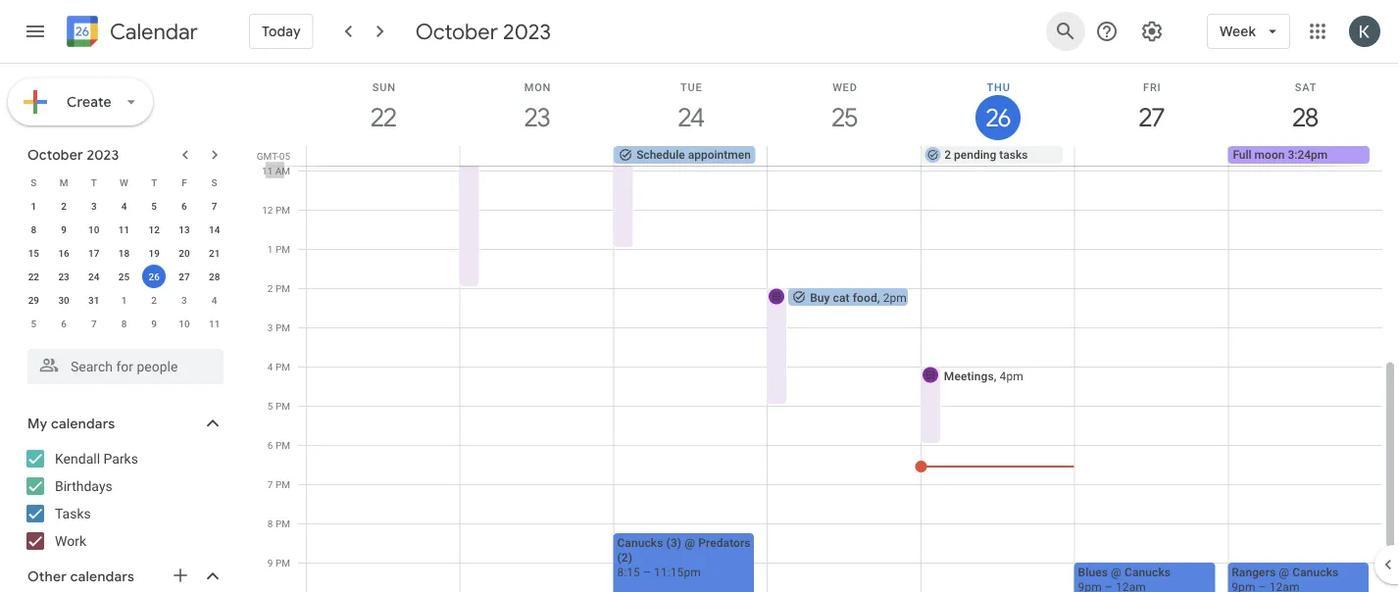 Task type: locate. For each thing, give the bounding box(es) containing it.
0 vertical spatial 8
[[31, 224, 36, 235]]

my calendars list
[[4, 443, 243, 557]]

1 vertical spatial 28
[[209, 271, 220, 282]]

1 vertical spatial 4
[[212, 294, 217, 306]]

pm
[[275, 204, 290, 216], [275, 243, 290, 255], [275, 282, 290, 294], [275, 322, 290, 333], [275, 361, 290, 373], [275, 400, 290, 412], [275, 439, 290, 451], [275, 478, 290, 490], [275, 518, 290, 529], [275, 557, 290, 569]]

0 vertical spatial 1
[[31, 200, 36, 212]]

23 element
[[52, 265, 76, 288]]

3 inside the november 3 element
[[181, 294, 187, 306]]

0 horizontal spatial 5
[[31, 318, 36, 329]]

4 up 5 pm
[[268, 361, 273, 373]]

24 down 17 in the top of the page
[[88, 271, 99, 282]]

1 horizontal spatial 3
[[181, 294, 187, 306]]

26 link
[[976, 95, 1021, 140]]

calendars down work on the left bottom of the page
[[70, 568, 134, 585]]

mon 23
[[523, 81, 551, 133]]

s left m
[[31, 176, 37, 188]]

3 pm from the top
[[275, 282, 290, 294]]

26 down '19'
[[149, 271, 160, 282]]

sun 22
[[370, 81, 396, 133]]

0 vertical spatial 12
[[262, 204, 273, 216]]

0 horizontal spatial t
[[91, 176, 97, 188]]

1 vertical spatial 1
[[268, 243, 273, 255]]

cell down the 25 link
[[767, 146, 921, 166]]

10 down the november 3 element
[[179, 318, 190, 329]]

4 cell from the left
[[1074, 146, 1228, 166]]

2 horizontal spatial @
[[1279, 565, 1289, 579]]

0 horizontal spatial s
[[31, 176, 37, 188]]

2 horizontal spatial 11
[[262, 165, 273, 176]]

@ inside the canucks (3) @ predators (2) 8:15 – 11:15pm
[[685, 536, 695, 550]]

october 2023
[[415, 18, 551, 45], [27, 146, 119, 163]]

pm for 1 pm
[[275, 243, 290, 255]]

0 vertical spatial 23
[[523, 101, 549, 133]]

3 pm
[[268, 322, 290, 333]]

2 down 1 pm
[[268, 282, 273, 294]]

0 horizontal spatial 24
[[88, 271, 99, 282]]

pm up 3 pm
[[275, 282, 290, 294]]

0 vertical spatial october
[[415, 18, 498, 45]]

3 for 3 pm
[[268, 322, 273, 333]]

november 2 element
[[142, 288, 166, 312]]

october 2023 grid
[[19, 171, 229, 335]]

1 horizontal spatial 24
[[677, 101, 702, 133]]

row
[[298, 146, 1398, 166], [19, 171, 229, 194], [19, 194, 229, 218], [19, 218, 229, 241], [19, 241, 229, 265], [19, 265, 229, 288], [19, 288, 229, 312], [19, 312, 229, 335]]

row containing schedule appointment
[[298, 146, 1398, 166]]

20 element
[[172, 241, 196, 265]]

1 horizontal spatial october
[[415, 18, 498, 45]]

25 link
[[822, 95, 867, 140]]

2 pending tasks
[[944, 148, 1028, 162]]

8 up 15 element
[[31, 224, 36, 235]]

2 pending tasks button
[[921, 146, 1063, 164]]

1 vertical spatial calendars
[[70, 568, 134, 585]]

1 vertical spatial 12
[[149, 224, 160, 235]]

today
[[262, 23, 301, 40]]

1 horizontal spatial 6
[[181, 200, 187, 212]]

12 inside "october 2023" grid
[[149, 224, 160, 235]]

1 horizontal spatial 28
[[1292, 101, 1317, 133]]

4 up november 11 element
[[212, 294, 217, 306]]

None search field
[[0, 341, 243, 384]]

canucks for blues @ canucks
[[1125, 565, 1171, 579]]

full moon 3:24pm button
[[1228, 146, 1370, 164]]

16
[[58, 247, 69, 259]]

0 horizontal spatial 6
[[61, 318, 67, 329]]

7 down 31 element
[[91, 318, 97, 329]]

0 horizontal spatial 23
[[58, 271, 69, 282]]

1 down 12 pm
[[268, 243, 273, 255]]

1 horizontal spatial 26
[[985, 102, 1009, 133]]

buy cat food , 2pm
[[810, 291, 907, 304]]

pm down am
[[275, 204, 290, 216]]

2 horizontal spatial 9
[[268, 557, 273, 569]]

15 element
[[22, 241, 45, 265]]

1 horizontal spatial 23
[[523, 101, 549, 133]]

blues
[[1078, 565, 1108, 579]]

2 horizontal spatial 7
[[268, 478, 273, 490]]

26 down thu
[[985, 102, 1009, 133]]

10 for 10 element
[[88, 224, 99, 235]]

0 horizontal spatial 25
[[118, 271, 130, 282]]

3 up 10 element
[[91, 200, 97, 212]]

24 inside row
[[88, 271, 99, 282]]

0 horizontal spatial 2023
[[87, 146, 119, 163]]

0 horizontal spatial 12
[[149, 224, 160, 235]]

@ right (3)
[[685, 536, 695, 550]]

pm for 8 pm
[[275, 518, 290, 529]]

1 vertical spatial 26
[[149, 271, 160, 282]]

1 vertical spatial 9
[[151, 318, 157, 329]]

6
[[181, 200, 187, 212], [61, 318, 67, 329], [268, 439, 273, 451]]

0 horizontal spatial 3
[[91, 200, 97, 212]]

pm down 8 pm
[[275, 557, 290, 569]]

1 vertical spatial 5
[[31, 318, 36, 329]]

22 down sun
[[370, 101, 395, 133]]

5 up the 12 element
[[151, 200, 157, 212]]

1 s from the left
[[31, 176, 37, 188]]

28 down sat
[[1292, 101, 1317, 133]]

0 horizontal spatial 22
[[28, 271, 39, 282]]

2 up november 9 element
[[151, 294, 157, 306]]

canucks right blues
[[1125, 565, 1171, 579]]

2 left pending
[[944, 148, 951, 162]]

cell
[[307, 146, 460, 166], [460, 146, 614, 166], [767, 146, 921, 166], [1074, 146, 1228, 166]]

18
[[118, 247, 130, 259]]

7 up 14 element
[[212, 200, 217, 212]]

26, today element
[[142, 265, 166, 288]]

9
[[61, 224, 67, 235], [151, 318, 157, 329], [268, 557, 273, 569]]

1 t from the left
[[91, 176, 97, 188]]

,
[[877, 291, 880, 304], [994, 369, 997, 383]]

2023 up mon
[[503, 18, 551, 45]]

s
[[31, 176, 37, 188], [211, 176, 217, 188]]

2 cell from the left
[[460, 146, 614, 166]]

16 element
[[52, 241, 76, 265]]

12 up '19'
[[149, 224, 160, 235]]

5 for 5 pm
[[268, 400, 273, 412]]

23 down mon
[[523, 101, 549, 133]]

pm up 5 pm
[[275, 361, 290, 373]]

1 up 15 element
[[31, 200, 36, 212]]

12 down 11 am
[[262, 204, 273, 216]]

11 inside grid
[[262, 165, 273, 176]]

1 horizontal spatial 8
[[121, 318, 127, 329]]

23 inside 23 element
[[58, 271, 69, 282]]

5 up 6 pm
[[268, 400, 273, 412]]

0 vertical spatial 10
[[88, 224, 99, 235]]

8 pm from the top
[[275, 478, 290, 490]]

october 2023 up mon
[[415, 18, 551, 45]]

6 pm from the top
[[275, 400, 290, 412]]

28 link
[[1283, 95, 1328, 140]]

mon
[[524, 81, 551, 93]]

1 vertical spatial 10
[[179, 318, 190, 329]]

–
[[643, 565, 651, 579]]

2 vertical spatial 3
[[268, 322, 273, 333]]

30
[[58, 294, 69, 306]]

pm for 3 pm
[[275, 322, 290, 333]]

4 inside grid
[[268, 361, 273, 373]]

3 cell from the left
[[767, 146, 921, 166]]

4 pm
[[268, 361, 290, 373]]

canucks up (2)
[[617, 536, 663, 550]]

rangers
[[1232, 565, 1276, 579]]

1 vertical spatial 6
[[61, 318, 67, 329]]

9 down 8 pm
[[268, 557, 273, 569]]

t left w
[[91, 176, 97, 188]]

9 down november 2 element
[[151, 318, 157, 329]]

0 vertical spatial 25
[[831, 101, 856, 133]]

my calendars
[[27, 415, 115, 432]]

0 vertical spatial 9
[[61, 224, 67, 235]]

canucks inside button
[[1293, 565, 1339, 579]]

10 for november 10 element at the bottom left
[[179, 318, 190, 329]]

@
[[685, 536, 695, 550], [1111, 565, 1122, 579], [1279, 565, 1289, 579]]

7
[[212, 200, 217, 212], [91, 318, 97, 329], [268, 478, 273, 490]]

october
[[415, 18, 498, 45], [27, 146, 83, 163]]

add other calendars image
[[171, 566, 190, 585]]

week
[[1220, 23, 1256, 40]]

0 vertical spatial 22
[[370, 101, 395, 133]]

12
[[262, 204, 273, 216], [149, 224, 160, 235]]

row containing s
[[19, 171, 229, 194]]

28 down 21
[[209, 271, 220, 282]]

11 down the november 4 element on the left
[[209, 318, 220, 329]]

2 vertical spatial 1
[[121, 294, 127, 306]]

1 horizontal spatial october 2023
[[415, 18, 551, 45]]

canucks inside the canucks (3) @ predators (2) 8:15 – 11:15pm
[[617, 536, 663, 550]]

pm up 6 pm
[[275, 400, 290, 412]]

23 inside mon 23
[[523, 101, 549, 133]]

22 up 29
[[28, 271, 39, 282]]

pm for 5 pm
[[275, 400, 290, 412]]

2 horizontal spatial 1
[[268, 243, 273, 255]]

2 inside button
[[944, 148, 951, 162]]

pm down 6 pm
[[275, 478, 290, 490]]

3
[[91, 200, 97, 212], [181, 294, 187, 306], [268, 322, 273, 333]]

0 vertical spatial 6
[[181, 200, 187, 212]]

10
[[88, 224, 99, 235], [179, 318, 190, 329]]

1 horizontal spatial 27
[[1138, 101, 1163, 133]]

2 pm
[[268, 282, 290, 294]]

2pm
[[883, 291, 907, 304]]

5 down 29 element
[[31, 318, 36, 329]]

6 up 13 element
[[181, 200, 187, 212]]

t left the f
[[151, 176, 157, 188]]

11
[[262, 165, 273, 176], [118, 224, 130, 235], [209, 318, 220, 329]]

canucks (3) @ predators (2) 8:15 – 11:15pm
[[617, 536, 751, 579]]

t
[[91, 176, 97, 188], [151, 176, 157, 188]]

25 down wed
[[831, 101, 856, 133]]

2 for 2 pm
[[268, 282, 273, 294]]

grid
[[251, 64, 1398, 592]]

october 2023 up m
[[27, 146, 119, 163]]

food
[[853, 291, 877, 304]]

1 horizontal spatial 7
[[212, 200, 217, 212]]

4 for the november 4 element on the left
[[212, 294, 217, 306]]

schedule appointment
[[636, 148, 755, 162]]

1 horizontal spatial 11
[[209, 318, 220, 329]]

pm for 7 pm
[[275, 478, 290, 490]]

10 pm from the top
[[275, 557, 290, 569]]

canucks inside button
[[1125, 565, 1171, 579]]

2 vertical spatial 6
[[268, 439, 273, 451]]

canucks
[[617, 536, 663, 550], [1125, 565, 1171, 579], [1293, 565, 1339, 579]]

1 vertical spatial 3
[[181, 294, 187, 306]]

3 up november 10 element at the bottom left
[[181, 294, 187, 306]]

pm up 2 pm
[[275, 243, 290, 255]]

0 vertical spatial 26
[[985, 102, 1009, 133]]

1 horizontal spatial 22
[[370, 101, 395, 133]]

1 horizontal spatial s
[[211, 176, 217, 188]]

pm down 7 pm
[[275, 518, 290, 529]]

calendars for my calendars
[[51, 415, 115, 432]]

@ right 'rangers'
[[1279, 565, 1289, 579]]

13 element
[[172, 218, 196, 241]]

6 down 30 element
[[61, 318, 67, 329]]

0 horizontal spatial 4
[[121, 200, 127, 212]]

9 up 16 element
[[61, 224, 67, 235]]

, left "2pm"
[[877, 291, 880, 304]]

10 up 17 in the top of the page
[[88, 224, 99, 235]]

create button
[[8, 78, 153, 125]]

11 down gmt-
[[262, 165, 273, 176]]

2 horizontal spatial 4
[[268, 361, 273, 373]]

calendars up kendall
[[51, 415, 115, 432]]

2 horizontal spatial canucks
[[1293, 565, 1339, 579]]

2 vertical spatial 5
[[268, 400, 273, 412]]

27 down fri
[[1138, 101, 1163, 133]]

cell down 23 "link"
[[460, 146, 614, 166]]

0 horizontal spatial 9
[[61, 224, 67, 235]]

0 horizontal spatial 7
[[91, 318, 97, 329]]

2 pm from the top
[[275, 243, 290, 255]]

cell down 27 'link'
[[1074, 146, 1228, 166]]

calendars inside other calendars dropdown button
[[70, 568, 134, 585]]

15
[[28, 247, 39, 259]]

7 pm from the top
[[275, 439, 290, 451]]

1 vertical spatial 24
[[88, 271, 99, 282]]

s right the f
[[211, 176, 217, 188]]

2 horizontal spatial 6
[[268, 439, 273, 451]]

26 inside 'element'
[[149, 271, 160, 282]]

7 for 7 pm
[[268, 478, 273, 490]]

@ inside button
[[1111, 565, 1122, 579]]

1 pm from the top
[[275, 204, 290, 216]]

row group
[[19, 194, 229, 335]]

0 vertical spatial ,
[[877, 291, 880, 304]]

rangers @ canucks
[[1232, 565, 1339, 579]]

1 vertical spatial 23
[[58, 271, 69, 282]]

row containing 22
[[19, 265, 229, 288]]

0 vertical spatial 2023
[[503, 18, 551, 45]]

pm for 4 pm
[[275, 361, 290, 373]]

0 horizontal spatial 26
[[149, 271, 160, 282]]

0 vertical spatial 27
[[1138, 101, 1163, 133]]

0 horizontal spatial canucks
[[617, 536, 663, 550]]

pm for 6 pm
[[275, 439, 290, 451]]

cell down 22 link
[[307, 146, 460, 166]]

@ right blues
[[1111, 565, 1122, 579]]

0 horizontal spatial october 2023
[[27, 146, 119, 163]]

canucks right 'rangers'
[[1293, 565, 1339, 579]]

19 element
[[142, 241, 166, 265]]

8 pm
[[268, 518, 290, 529]]

1 horizontal spatial 25
[[831, 101, 856, 133]]

4 pm from the top
[[275, 322, 290, 333]]

8 for 8 pm
[[268, 518, 273, 529]]

1 horizontal spatial @
[[1111, 565, 1122, 579]]

9 for 9 pm
[[268, 557, 273, 569]]

0 horizontal spatial 27
[[179, 271, 190, 282]]

27 down 20
[[179, 271, 190, 282]]

0 vertical spatial 7
[[212, 200, 217, 212]]

pm down 2 pm
[[275, 322, 290, 333]]

pm for 2 pm
[[275, 282, 290, 294]]

2
[[944, 148, 951, 162], [61, 200, 67, 212], [268, 282, 273, 294], [151, 294, 157, 306]]

2 vertical spatial 7
[[268, 478, 273, 490]]

23 up 30
[[58, 271, 69, 282]]

kendall
[[55, 451, 100, 467]]

18 element
[[112, 241, 136, 265]]

, left 4pm on the right
[[994, 369, 997, 383]]

6 for november 6 element
[[61, 318, 67, 329]]

0 vertical spatial 24
[[677, 101, 702, 133]]

november 10 element
[[172, 312, 196, 335]]

1 vertical spatial 8
[[121, 318, 127, 329]]

0 horizontal spatial 28
[[209, 271, 220, 282]]

7 down 6 pm
[[268, 478, 273, 490]]

0 vertical spatial 11
[[262, 165, 273, 176]]

1 vertical spatial 2023
[[87, 146, 119, 163]]

27
[[1138, 101, 1163, 133], [179, 271, 190, 282]]

2 vertical spatial 9
[[268, 557, 273, 569]]

12 for 12 pm
[[262, 204, 273, 216]]

0 horizontal spatial 8
[[31, 224, 36, 235]]

schedule
[[636, 148, 685, 162]]

11 up 18
[[118, 224, 130, 235]]

24 down tue
[[677, 101, 702, 133]]

rangers @ canucks button
[[1228, 563, 1369, 592]]

meetings , 4pm
[[944, 369, 1023, 383]]

5 pm from the top
[[275, 361, 290, 373]]

2 vertical spatial 11
[[209, 318, 220, 329]]

1 vertical spatial 25
[[118, 271, 130, 282]]

cat
[[833, 291, 850, 304]]

1 pm
[[268, 243, 290, 255]]

8 down 7 pm
[[268, 518, 273, 529]]

10 element
[[82, 218, 106, 241]]

23
[[523, 101, 549, 133], [58, 271, 69, 282]]

0 horizontal spatial 10
[[88, 224, 99, 235]]

2 vertical spatial 8
[[268, 518, 273, 529]]

1 horizontal spatial 1
[[121, 294, 127, 306]]

calendars inside my calendars "dropdown button"
[[51, 415, 115, 432]]

2 for november 2 element
[[151, 294, 157, 306]]

12 element
[[142, 218, 166, 241]]

0 horizontal spatial 11
[[118, 224, 130, 235]]

@ inside button
[[1279, 565, 1289, 579]]

8 down november 1 element
[[121, 318, 127, 329]]

3 down 2 pm
[[268, 322, 273, 333]]

f
[[182, 176, 187, 188]]

other
[[27, 568, 67, 585]]

1 vertical spatial 11
[[118, 224, 130, 235]]

4
[[121, 200, 127, 212], [212, 294, 217, 306], [268, 361, 273, 373]]

pm down 5 pm
[[275, 439, 290, 451]]

4 up 11 element
[[121, 200, 127, 212]]

sat
[[1295, 81, 1317, 93]]

1 vertical spatial 22
[[28, 271, 39, 282]]

9 pm from the top
[[275, 518, 290, 529]]

2023 down the create
[[87, 146, 119, 163]]

1 horizontal spatial t
[[151, 176, 157, 188]]

thu 26
[[985, 81, 1010, 133]]

2023
[[503, 18, 551, 45], [87, 146, 119, 163]]

6 down 5 pm
[[268, 439, 273, 451]]

2 horizontal spatial 8
[[268, 518, 273, 529]]

1 horizontal spatial 12
[[262, 204, 273, 216]]

wed 25
[[831, 81, 858, 133]]

november 1 element
[[112, 288, 136, 312]]

november 5 element
[[22, 312, 45, 335]]

0 horizontal spatial @
[[685, 536, 695, 550]]

1 up november 8 element on the left bottom of the page
[[121, 294, 127, 306]]

25 down 18
[[118, 271, 130, 282]]



Task type: vqa. For each thing, say whether or not it's contained in the screenshot.


Task type: describe. For each thing, give the bounding box(es) containing it.
21
[[209, 247, 220, 259]]

5 for november 5 element
[[31, 318, 36, 329]]

my
[[27, 415, 47, 432]]

0 vertical spatial 4
[[121, 200, 127, 212]]

parks
[[103, 451, 138, 467]]

2 down m
[[61, 200, 67, 212]]

5 pm
[[268, 400, 290, 412]]

november 7 element
[[82, 312, 106, 335]]

row inside grid
[[298, 146, 1398, 166]]

24 inside grid
[[677, 101, 702, 133]]

8:15
[[617, 565, 640, 579]]

pending
[[954, 148, 996, 162]]

25 inside 'row group'
[[118, 271, 130, 282]]

wed
[[833, 81, 858, 93]]

28 element
[[203, 265, 226, 288]]

1 cell from the left
[[307, 146, 460, 166]]

tue 24
[[677, 81, 702, 133]]

22 element
[[22, 265, 45, 288]]

31 element
[[82, 288, 106, 312]]

calendar
[[110, 18, 198, 46]]

row containing 8
[[19, 218, 229, 241]]

tue
[[680, 81, 702, 93]]

0 horizontal spatial 1
[[31, 200, 36, 212]]

calendar heading
[[106, 18, 198, 46]]

blues @ canucks button
[[1074, 563, 1215, 592]]

(3)
[[666, 536, 682, 550]]

17 element
[[82, 241, 106, 265]]

11 element
[[112, 218, 136, 241]]

2 s from the left
[[211, 176, 217, 188]]

buy
[[810, 291, 830, 304]]

sat 28
[[1292, 81, 1317, 133]]

november 3 element
[[172, 288, 196, 312]]

gmt-
[[257, 150, 279, 162]]

22 link
[[361, 95, 406, 140]]

tasks
[[999, 148, 1028, 162]]

w
[[120, 176, 128, 188]]

row containing 1
[[19, 194, 229, 218]]

24 link
[[668, 95, 714, 140]]

1 for november 1 element
[[121, 294, 127, 306]]

11:15pm
[[654, 565, 701, 579]]

other calendars button
[[4, 561, 243, 592]]

my calendars button
[[4, 408, 243, 439]]

full
[[1233, 148, 1252, 162]]

0 vertical spatial 5
[[151, 200, 157, 212]]

fri
[[1143, 81, 1161, 93]]

25 element
[[112, 265, 136, 288]]

schedule appointment button
[[614, 146, 756, 164]]

9 for november 9 element
[[151, 318, 157, 329]]

7 pm
[[268, 478, 290, 490]]

20
[[179, 247, 190, 259]]

week button
[[1207, 8, 1290, 55]]

21 element
[[203, 241, 226, 265]]

27 link
[[1129, 95, 1174, 140]]

create
[[67, 93, 112, 110]]

19
[[149, 247, 160, 259]]

1 for 1 pm
[[268, 243, 273, 255]]

november 6 element
[[52, 312, 76, 335]]

row containing 5
[[19, 312, 229, 335]]

main drawer image
[[24, 20, 47, 43]]

4 for 4 pm
[[268, 361, 273, 373]]

12 pm
[[262, 204, 290, 216]]

2 t from the left
[[151, 176, 157, 188]]

blues @ canucks
[[1078, 565, 1171, 579]]

appointment
[[688, 148, 755, 162]]

6 for 6 pm
[[268, 439, 273, 451]]

27 inside 'row group'
[[179, 271, 190, 282]]

14
[[209, 224, 220, 235]]

0 vertical spatial 3
[[91, 200, 97, 212]]

full moon 3:24pm
[[1233, 148, 1328, 162]]

6 pm
[[268, 439, 290, 451]]

canucks for rangers @ canucks
[[1293, 565, 1339, 579]]

14 element
[[203, 218, 226, 241]]

30 element
[[52, 288, 76, 312]]

sun
[[372, 81, 396, 93]]

row containing 29
[[19, 288, 229, 312]]

today button
[[249, 8, 313, 55]]

other calendars
[[27, 568, 134, 585]]

24 element
[[82, 265, 106, 288]]

2 for 2 pending tasks
[[944, 148, 951, 162]]

moon
[[1255, 148, 1285, 162]]

13
[[179, 224, 190, 235]]

november 4 element
[[203, 288, 226, 312]]

november 8 element
[[112, 312, 136, 335]]

0 horizontal spatial ,
[[877, 291, 880, 304]]

pm for 12 pm
[[275, 204, 290, 216]]

26 inside the thu 26
[[985, 102, 1009, 133]]

12 for 12
[[149, 224, 160, 235]]

3 for the november 3 element
[[181, 294, 187, 306]]

(2)
[[617, 551, 632, 564]]

29 element
[[22, 288, 45, 312]]

1 horizontal spatial ,
[[994, 369, 997, 383]]

3:24pm
[[1288, 148, 1328, 162]]

pm for 9 pm
[[275, 557, 290, 569]]

26 cell
[[139, 265, 169, 288]]

28 inside 'row group'
[[209, 271, 220, 282]]

17
[[88, 247, 99, 259]]

@ for blues @ canucks
[[1111, 565, 1122, 579]]

kendall parks
[[55, 451, 138, 467]]

row containing 15
[[19, 241, 229, 265]]

22 inside sun 22
[[370, 101, 395, 133]]

settings menu image
[[1140, 20, 1164, 43]]

calendars for other calendars
[[70, 568, 134, 585]]

Search for people text field
[[39, 349, 212, 384]]

31
[[88, 294, 99, 306]]

grid containing 22
[[251, 64, 1398, 592]]

7 for 'november 7' element
[[91, 318, 97, 329]]

11 for november 11 element
[[209, 318, 220, 329]]

birthdays
[[55, 478, 112, 494]]

tasks
[[55, 505, 91, 522]]

11 for 11 element
[[118, 224, 130, 235]]

gmt-05
[[257, 150, 290, 162]]

calendar element
[[63, 12, 198, 55]]

predators
[[698, 536, 751, 550]]

row group containing 1
[[19, 194, 229, 335]]

0 vertical spatial october 2023
[[415, 18, 551, 45]]

4pm
[[1000, 369, 1023, 383]]

november 11 element
[[203, 312, 226, 335]]

@ for rangers @ canucks
[[1279, 565, 1289, 579]]

meetings
[[944, 369, 994, 383]]

27 element
[[172, 265, 196, 288]]

25 inside wed 25
[[831, 101, 856, 133]]

9 pm
[[268, 557, 290, 569]]

28 inside grid
[[1292, 101, 1317, 133]]

8 for november 8 element on the left bottom of the page
[[121, 318, 127, 329]]

11 am
[[262, 165, 290, 176]]

22 inside 'row group'
[[28, 271, 39, 282]]

thu
[[987, 81, 1010, 93]]

1 vertical spatial october
[[27, 146, 83, 163]]

am
[[275, 165, 290, 176]]

11 for 11 am
[[262, 165, 273, 176]]

29
[[28, 294, 39, 306]]

05
[[279, 150, 290, 162]]

23 link
[[515, 95, 560, 140]]

november 9 element
[[142, 312, 166, 335]]

work
[[55, 533, 86, 549]]



